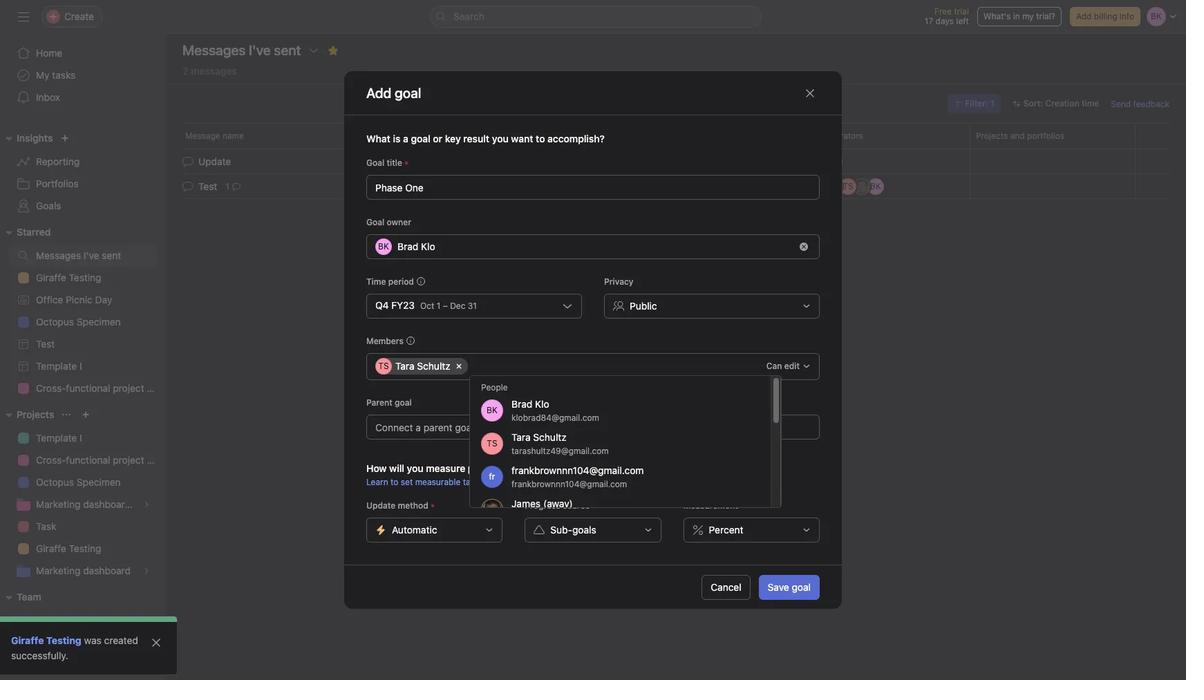 Task type: locate. For each thing, give the bounding box(es) containing it.
2 project from the top
[[113, 454, 144, 466]]

insights button
[[0, 130, 53, 147]]

0 vertical spatial test
[[198, 180, 217, 192]]

1 cross- from the top
[[36, 382, 66, 394]]

what's
[[984, 11, 1011, 21]]

goal right parent
[[395, 398, 412, 408]]

you inside how will you measure progress toward success? learn to set measurable targets
[[407, 463, 424, 474]]

octopus specimen link
[[8, 311, 158, 333], [8, 472, 158, 494]]

1 vertical spatial giraffe testing link
[[8, 538, 158, 560]]

giraffe testing up successfully.
[[11, 635, 81, 646]]

2 goal from the top
[[366, 217, 385, 227]]

update inside cell
[[198, 156, 231, 167]]

time
[[366, 277, 386, 287]]

template inside 'projects' element
[[36, 432, 77, 444]]

cross- down projects dropdown button in the bottom of the page
[[36, 454, 66, 466]]

0 vertical spatial octopus specimen
[[36, 316, 121, 328]]

octopus inside 'projects' element
[[36, 476, 74, 488]]

marketing up team
[[36, 565, 81, 577]]

2 horizontal spatial 1
[[991, 98, 995, 109]]

1 octopus specimen from the top
[[36, 316, 121, 328]]

i up marketing dashboards
[[80, 432, 82, 444]]

2 plan from the top
[[147, 454, 166, 466]]

giraffe
[[36, 272, 66, 283], [36, 543, 66, 555], [11, 635, 44, 646]]

my inside teams element
[[36, 615, 49, 626]]

specimen inside the starred element
[[77, 316, 121, 328]]

2 template from the top
[[36, 432, 77, 444]]

or
[[433, 133, 443, 145]]

cross- inside 'projects' element
[[36, 454, 66, 466]]

1 vertical spatial marketing
[[36, 565, 81, 577]]

sub-
[[551, 524, 573, 536]]

template i inside the starred element
[[36, 360, 82, 372]]

cross-functional project plan link inside the starred element
[[8, 378, 166, 400]]

0 vertical spatial marketing
[[36, 498, 81, 510]]

octopus specimen inside 'projects' element
[[36, 476, 121, 488]]

office picnic day link
[[8, 289, 158, 311]]

0 vertical spatial cross-
[[36, 382, 66, 394]]

row containing message name
[[166, 123, 1186, 149]]

template i down projects dropdown button in the bottom of the page
[[36, 432, 82, 444]]

sub-goals
[[551, 524, 596, 536]]

test left 1 "button"
[[198, 180, 217, 192]]

0 horizontal spatial test
[[36, 338, 55, 350]]

giraffe testing link up successfully.
[[11, 635, 81, 646]]

1 vertical spatial my
[[36, 615, 49, 626]]

sub-goals button
[[525, 518, 661, 543]]

cross-functional project plan inside the starred element
[[36, 382, 166, 394]]

1 vertical spatial update
[[366, 501, 396, 511]]

goal left title
[[366, 158, 385, 168]]

team button
[[0, 589, 41, 606]]

office picnic day
[[36, 294, 112, 306]]

1 project from the top
[[113, 382, 144, 394]]

giraffe testing link up marketing dashboard
[[8, 538, 158, 560]]

q4 fy23 oct 1 – dec 31
[[375, 299, 477, 311]]

0 vertical spatial testing
[[69, 272, 101, 283]]

feedback
[[1134, 99, 1170, 109]]

2 marketing from the top
[[36, 565, 81, 577]]

1 octopus specimen link from the top
[[8, 311, 158, 333]]

1 vertical spatial cross-functional project plan link
[[8, 449, 166, 472]]

messages i've sent link
[[8, 245, 158, 267]]

required image down learn to set measurable targets link
[[429, 502, 437, 510]]

0 vertical spatial 1
[[991, 98, 995, 109]]

my left the tasks
[[36, 69, 49, 81]]

1 horizontal spatial projects
[[976, 131, 1008, 141]]

remove image
[[800, 243, 808, 251]]

i
[[80, 360, 82, 372], [80, 432, 82, 444]]

0 vertical spatial goal
[[366, 158, 385, 168]]

billing
[[1094, 11, 1118, 21]]

1 vertical spatial octopus specimen
[[36, 476, 121, 488]]

0 horizontal spatial required image
[[402, 159, 411, 167]]

cross-functional project plan link
[[8, 378, 166, 400], [8, 449, 166, 472]]

1 vertical spatial octopus specimen link
[[8, 472, 158, 494]]

specimen
[[77, 316, 121, 328], [77, 476, 121, 488]]

template i inside 'projects' element
[[36, 432, 82, 444]]

1 goal from the top
[[366, 158, 385, 168]]

starred element
[[0, 220, 166, 402]]

giraffe up successfully.
[[11, 635, 44, 646]]

0 vertical spatial cross-functional project plan link
[[8, 378, 166, 400]]

dec
[[450, 301, 466, 311]]

1 button
[[223, 179, 243, 193]]

cross- inside the starred element
[[36, 382, 66, 394]]

1 inside "button"
[[226, 181, 229, 191]]

how
[[366, 463, 387, 474]]

trial?
[[1037, 11, 1056, 21]]

i down test link
[[80, 360, 82, 372]]

testing for the topmost the giraffe testing link
[[69, 272, 101, 283]]

tree grid containing update
[[166, 148, 1186, 200]]

conversation name for test cell
[[166, 174, 805, 199]]

0 vertical spatial cross-functional project plan
[[36, 382, 166, 394]]

template i link down office picnic day link
[[8, 355, 158, 378]]

1 vertical spatial project
[[113, 454, 144, 466]]

project down test link
[[113, 382, 144, 394]]

1 horizontal spatial messages
[[183, 42, 246, 58]]

marketing for marketing dashboards
[[36, 498, 81, 510]]

bk
[[378, 241, 389, 252]]

what's in my trial? button
[[978, 7, 1062, 26]]

cross-functional project plan link down test link
[[8, 378, 166, 400]]

1 vertical spatial octopus
[[36, 476, 74, 488]]

1 template i from the top
[[36, 360, 82, 372]]

octopus inside the starred element
[[36, 316, 74, 328]]

0 vertical spatial octopus
[[36, 316, 74, 328]]

projects inside dropdown button
[[17, 409, 54, 420]]

giraffe down 'task'
[[36, 543, 66, 555]]

octopus up marketing dashboards link
[[36, 476, 74, 488]]

1 vertical spatial cross-functional project plan
[[36, 454, 166, 466]]

specimen up dashboards
[[77, 476, 121, 488]]

1 vertical spatial goal
[[366, 217, 385, 227]]

giraffe testing
[[36, 272, 101, 283], [36, 543, 101, 555], [11, 635, 81, 646]]

1 marketing from the top
[[36, 498, 81, 510]]

update method
[[366, 501, 429, 511]]

source
[[563, 501, 590, 511]]

fy23
[[392, 299, 415, 311]]

to accomplish?
[[536, 133, 605, 145]]

you left "want"
[[492, 133, 509, 145]]

testing inside 'projects' element
[[69, 543, 101, 555]]

cross-functional project plan down test link
[[36, 382, 166, 394]]

measure
[[426, 463, 466, 474]]

0 vertical spatial you
[[492, 133, 509, 145]]

2 functional from the top
[[66, 454, 110, 466]]

messages left i've
[[36, 250, 81, 261]]

1 vertical spatial template i
[[36, 432, 82, 444]]

0 horizontal spatial messages
[[36, 250, 81, 261]]

cross-functional project plan inside 'projects' element
[[36, 454, 166, 466]]

None text field
[[470, 358, 480, 375]]

1 octopus from the top
[[36, 316, 74, 328]]

projects for projects and portfolios
[[976, 131, 1008, 141]]

test inside the starred element
[[36, 338, 55, 350]]

1 vertical spatial plan
[[147, 454, 166, 466]]

filter: 1
[[965, 98, 995, 109]]

marketing up 'task'
[[36, 498, 81, 510]]

1 horizontal spatial test
[[198, 180, 217, 192]]

giraffe testing inside the starred element
[[36, 272, 101, 283]]

marketing dashboards
[[36, 498, 136, 510]]

0 horizontal spatial projects
[[17, 409, 54, 420]]

close this dialog image
[[805, 87, 816, 99]]

0 vertical spatial giraffe testing
[[36, 272, 101, 283]]

testing down task link at bottom
[[69, 543, 101, 555]]

0 vertical spatial template i
[[36, 360, 82, 372]]

0 vertical spatial project
[[113, 382, 144, 394]]

hide sidebar image
[[18, 11, 29, 22]]

template i
[[36, 360, 82, 372], [36, 432, 82, 444]]

0 vertical spatial functional
[[66, 382, 110, 394]]

goal right a
[[411, 133, 431, 145]]

progress
[[468, 463, 509, 474]]

0 vertical spatial specimen
[[77, 316, 121, 328]]

octopus for 2nd octopus specimen link from the bottom
[[36, 316, 74, 328]]

targets
[[463, 477, 491, 487]]

i inside the starred element
[[80, 360, 82, 372]]

functional
[[66, 382, 110, 394], [66, 454, 110, 466]]

will
[[389, 463, 404, 474]]

tara schultz row
[[375, 358, 760, 378]]

2 vertical spatial goal
[[792, 581, 811, 593]]

filter:
[[965, 98, 989, 109]]

1 vertical spatial you
[[407, 463, 424, 474]]

goal for parent goal
[[395, 398, 412, 408]]

2 messages
[[183, 65, 237, 77]]

testing for the middle the giraffe testing link
[[69, 543, 101, 555]]

1 down name on the top of the page
[[226, 181, 229, 191]]

0 horizontal spatial 1
[[226, 181, 229, 191]]

required image for percent
[[738, 502, 747, 510]]

progress
[[525, 501, 561, 511]]

messages for messages i've sent
[[183, 42, 246, 58]]

template down test link
[[36, 360, 77, 372]]

test link
[[8, 333, 158, 355]]

giraffe inside 'projects' element
[[36, 543, 66, 555]]

cross- up projects dropdown button in the bottom of the page
[[36, 382, 66, 394]]

project inside the starred element
[[113, 382, 144, 394]]

0 vertical spatial my
[[36, 69, 49, 81]]

giraffe testing down task link at bottom
[[36, 543, 101, 555]]

giraffe testing link
[[8, 267, 158, 289], [8, 538, 158, 560], [11, 635, 81, 646]]

0 vertical spatial template
[[36, 360, 77, 372]]

sent
[[102, 250, 121, 261]]

you up set on the left bottom of the page
[[407, 463, 424, 474]]

0 horizontal spatial update
[[198, 156, 231, 167]]

2 my from the top
[[36, 615, 49, 626]]

update down learn on the left bottom of page
[[366, 501, 396, 511]]

specimen down day at the top left of page
[[77, 316, 121, 328]]

0 horizontal spatial you
[[407, 463, 424, 474]]

giraffe testing for the topmost the giraffe testing link
[[36, 272, 101, 283]]

projects and portfolios
[[976, 131, 1065, 141]]

2 cross-functional project plan link from the top
[[8, 449, 166, 472]]

1 left the –
[[437, 301, 441, 311]]

send feedback link
[[1111, 97, 1170, 110]]

octopus specimen link up marketing dashboards
[[8, 472, 158, 494]]

2 cross- from the top
[[36, 454, 66, 466]]

octopus for second octopus specimen link from the top of the page
[[36, 476, 74, 488]]

1 vertical spatial goal
[[395, 398, 412, 408]]

goals link
[[8, 195, 158, 217]]

my
[[1023, 11, 1034, 21]]

update down message name
[[198, 156, 231, 167]]

reporting link
[[8, 151, 158, 173]]

update
[[198, 156, 231, 167], [366, 501, 396, 511]]

parent
[[366, 398, 393, 408]]

starred
[[17, 226, 51, 238]]

cross-
[[36, 382, 66, 394], [36, 454, 66, 466]]

required image down a
[[402, 159, 411, 167]]

1 vertical spatial 1
[[226, 181, 229, 191]]

2 messages button
[[183, 65, 237, 84]]

giraffe up office
[[36, 272, 66, 283]]

octopus specimen up marketing dashboards link
[[36, 476, 121, 488]]

1 horizontal spatial required image
[[429, 502, 437, 510]]

1 cross-functional project plan from the top
[[36, 382, 166, 394]]

0 vertical spatial plan
[[147, 382, 166, 394]]

1 cross-functional project plan link from the top
[[8, 378, 166, 400]]

1 vertical spatial giraffe testing
[[36, 543, 101, 555]]

testing down my workspace
[[46, 635, 81, 646]]

0 vertical spatial messages
[[183, 42, 246, 58]]

1 vertical spatial cross-
[[36, 454, 66, 466]]

1 my from the top
[[36, 69, 49, 81]]

1 vertical spatial template i link
[[8, 427, 158, 449]]

2 vertical spatial giraffe testing link
[[11, 635, 81, 646]]

cross-functional project plan for cross-functional project plan "link" inside 'projects' element
[[36, 454, 166, 466]]

0 vertical spatial projects
[[976, 131, 1008, 141]]

0 vertical spatial update
[[198, 156, 231, 167]]

1 vertical spatial specimen
[[77, 476, 121, 488]]

toward success?
[[511, 463, 588, 474]]

test down office
[[36, 338, 55, 350]]

project up dashboards
[[113, 454, 144, 466]]

required image up "percent" dropdown button at the right of page
[[738, 502, 747, 510]]

cross-functional project plan up dashboards
[[36, 454, 166, 466]]

add
[[1076, 11, 1092, 21]]

0 vertical spatial i
[[80, 360, 82, 372]]

goal left 'owner'
[[366, 217, 385, 227]]

my down team
[[36, 615, 49, 626]]

1 horizontal spatial 1
[[437, 301, 441, 311]]

goal inside button
[[792, 581, 811, 593]]

successfully.
[[11, 650, 68, 662]]

learn to set measurable targets link
[[366, 477, 491, 487]]

giraffe testing up office picnic day
[[36, 272, 101, 283]]

0 vertical spatial giraffe testing link
[[8, 267, 158, 289]]

teams element
[[0, 585, 166, 635]]

1 functional from the top
[[66, 382, 110, 394]]

conversation name for update cell
[[166, 149, 805, 174]]

0 vertical spatial giraffe
[[36, 272, 66, 283]]

template i link down projects dropdown button in the bottom of the page
[[8, 427, 158, 449]]

1 vertical spatial i
[[80, 432, 82, 444]]

in
[[1013, 11, 1020, 21]]

want
[[511, 133, 533, 145]]

octopus down office
[[36, 316, 74, 328]]

1 right the filter:
[[991, 98, 995, 109]]

i inside 'projects' element
[[80, 432, 82, 444]]

progress source
[[525, 501, 590, 511]]

2 template i from the top
[[36, 432, 82, 444]]

messages up messages
[[183, 42, 246, 58]]

1 i from the top
[[80, 360, 82, 372]]

1 specimen from the top
[[77, 316, 121, 328]]

1 vertical spatial giraffe
[[36, 543, 66, 555]]

17
[[925, 16, 934, 26]]

1 vertical spatial testing
[[69, 543, 101, 555]]

template i link
[[8, 355, 158, 378], [8, 427, 158, 449]]

1 template from the top
[[36, 360, 77, 372]]

1 vertical spatial projects
[[17, 409, 54, 420]]

row
[[166, 123, 1186, 149], [183, 148, 1170, 149]]

1 vertical spatial test
[[36, 338, 55, 350]]

2 cross-functional project plan from the top
[[36, 454, 166, 466]]

tree grid
[[166, 148, 1186, 200]]

info
[[1120, 11, 1135, 21]]

1 vertical spatial functional
[[66, 454, 110, 466]]

1 vertical spatial messages
[[36, 250, 81, 261]]

0 vertical spatial octopus specimen link
[[8, 311, 158, 333]]

1 horizontal spatial update
[[366, 501, 396, 511]]

Enter goal name text field
[[366, 175, 820, 200]]

octopus specimen inside the starred element
[[36, 316, 121, 328]]

1 vertical spatial template
[[36, 432, 77, 444]]

result
[[464, 133, 490, 145]]

2 specimen from the top
[[77, 476, 121, 488]]

goal right save
[[792, 581, 811, 593]]

2 i from the top
[[80, 432, 82, 444]]

2 horizontal spatial required image
[[738, 502, 747, 510]]

messages inside the starred element
[[36, 250, 81, 261]]

learn
[[366, 477, 388, 487]]

send
[[1111, 99, 1131, 109]]

is
[[393, 133, 401, 145]]

testing inside the starred element
[[69, 272, 101, 283]]

testing down the messages i've sent link on the top of page
[[69, 272, 101, 283]]

office
[[36, 294, 63, 306]]

31
[[468, 301, 477, 311]]

my tasks
[[36, 69, 76, 81]]

2 vertical spatial 1
[[437, 301, 441, 311]]

functional up marketing dashboards
[[66, 454, 110, 466]]

test inside cell
[[198, 180, 217, 192]]

0 vertical spatial template i link
[[8, 355, 158, 378]]

template i down test link
[[36, 360, 82, 372]]

my inside global element
[[36, 69, 49, 81]]

giraffe testing link up picnic
[[8, 267, 158, 289]]

2 octopus specimen from the top
[[36, 476, 121, 488]]

functional down test link
[[66, 382, 110, 394]]

template down projects dropdown button in the bottom of the page
[[36, 432, 77, 444]]

octopus specimen link down picnic
[[8, 311, 158, 333]]

cross-functional project plan
[[36, 382, 166, 394], [36, 454, 166, 466]]

global element
[[0, 34, 166, 117]]

cross-functional project plan link up marketing dashboards
[[8, 449, 166, 472]]

2 octopus from the top
[[36, 476, 74, 488]]

required image
[[402, 159, 411, 167], [429, 502, 437, 510], [738, 502, 747, 510]]

1 plan from the top
[[147, 382, 166, 394]]

octopus specimen down picnic
[[36, 316, 121, 328]]

giraffe testing inside 'projects' element
[[36, 543, 101, 555]]

template inside the starred element
[[36, 360, 77, 372]]



Task type: describe. For each thing, give the bounding box(es) containing it.
day
[[95, 294, 112, 306]]

1 horizontal spatial you
[[492, 133, 509, 145]]

close image
[[151, 637, 162, 649]]

template i for 2nd template i link from the bottom of the page
[[36, 360, 82, 372]]

portfolios
[[36, 178, 79, 189]]

what is a goal or key result you want to accomplish?
[[366, 133, 605, 145]]

inbox link
[[8, 86, 158, 109]]

send feedback
[[1111, 99, 1170, 109]]

portfolios link
[[8, 173, 158, 195]]

update for update
[[198, 156, 231, 167]]

left
[[956, 16, 969, 26]]

portfolios
[[1027, 131, 1065, 141]]

home
[[36, 47, 62, 59]]

method
[[398, 501, 429, 511]]

search list box
[[430, 6, 762, 28]]

goals
[[572, 524, 596, 536]]

projects button
[[0, 407, 54, 423]]

test for test link
[[36, 338, 55, 350]]

2 vertical spatial giraffe testing
[[11, 635, 81, 646]]

2 template i link from the top
[[8, 427, 158, 449]]

projects element
[[0, 402, 166, 585]]

1 inside q4 fy23 oct 1 – dec 31
[[437, 301, 441, 311]]

cross-functional project plan link inside 'projects' element
[[8, 449, 166, 472]]

free
[[935, 6, 952, 17]]

search
[[454, 10, 485, 22]]

0 vertical spatial goal
[[411, 133, 431, 145]]

2 vertical spatial giraffe
[[11, 635, 44, 646]]

add goal
[[366, 85, 421, 101]]

oct
[[420, 301, 435, 311]]

to
[[391, 477, 399, 487]]

team
[[17, 591, 41, 603]]

set
[[401, 477, 413, 487]]

home link
[[8, 42, 158, 64]]

save goal
[[768, 581, 811, 593]]

none text field inside tara schultz row
[[470, 358, 480, 375]]

brad
[[398, 241, 418, 252]]

messages for messages i've sent
[[36, 250, 81, 261]]

trial
[[954, 6, 969, 17]]

dashboards
[[83, 498, 136, 510]]

functional inside 'projects' element
[[66, 454, 110, 466]]

marketing dashboard link
[[8, 560, 158, 582]]

what
[[366, 133, 391, 145]]

can
[[767, 361, 782, 371]]

percent
[[709, 524, 744, 536]]

goal for goal owner
[[366, 217, 385, 227]]

1 inside button
[[991, 98, 995, 109]]

parent goal
[[366, 398, 412, 408]]

messages i've sent
[[183, 42, 301, 58]]

measurement
[[684, 501, 738, 511]]

functional inside the starred element
[[66, 382, 110, 394]]

messages i've sent
[[36, 250, 121, 261]]

update row
[[166, 148, 1186, 175]]

projects for projects
[[17, 409, 54, 420]]

collaborators
[[811, 131, 864, 141]]

required image for automatic
[[429, 502, 437, 510]]

members
[[366, 336, 404, 346]]

marketing for marketing dashboard
[[36, 565, 81, 577]]

invite
[[39, 656, 64, 668]]

add billing info
[[1076, 11, 1135, 21]]

template for second template i link
[[36, 432, 77, 444]]

tasks
[[52, 69, 76, 81]]

test for "conversation name for test" cell on the top of the page
[[198, 180, 217, 192]]

public
[[630, 300, 657, 312]]

can edit
[[767, 361, 800, 371]]

measurable
[[415, 477, 461, 487]]

goal for goal title
[[366, 158, 385, 168]]

template i for second template i link
[[36, 432, 82, 444]]

workspace
[[52, 615, 100, 626]]

klo
[[421, 241, 435, 252]]

q4
[[375, 299, 389, 311]]

privacy
[[604, 277, 634, 287]]

2 octopus specimen link from the top
[[8, 472, 158, 494]]

marketing dashboards link
[[8, 494, 158, 516]]

my for my workspace
[[36, 615, 49, 626]]

add billing info button
[[1070, 7, 1141, 26]]

giraffe inside the starred element
[[36, 272, 66, 283]]

my for my tasks
[[36, 69, 49, 81]]

search button
[[430, 6, 762, 28]]

plan inside 'projects' element
[[147, 454, 166, 466]]

tara schultz cell
[[375, 358, 468, 375]]

i've sent
[[249, 42, 301, 58]]

starred button
[[0, 224, 51, 241]]

brad klo
[[398, 241, 435, 252]]

messages
[[191, 65, 237, 77]]

message name
[[185, 131, 244, 141]]

1 template i link from the top
[[8, 355, 158, 378]]

name
[[223, 131, 244, 141]]

i for 2nd template i link from the bottom of the page
[[80, 360, 82, 372]]

update for update method
[[366, 501, 396, 511]]

2 vertical spatial testing
[[46, 635, 81, 646]]

cross-functional project plan for cross-functional project plan "link" inside the the starred element
[[36, 382, 166, 394]]

was created successfully.
[[11, 635, 138, 662]]

time period
[[366, 277, 414, 287]]

a
[[403, 133, 409, 145]]

specimen inside 'projects' element
[[77, 476, 121, 488]]

my tasks link
[[8, 64, 158, 86]]

how will you measure progress toward success? learn to set measurable targets
[[366, 463, 588, 487]]

key
[[445, 133, 461, 145]]

template for 2nd template i link from the bottom of the page
[[36, 360, 77, 372]]

required image
[[590, 502, 598, 510]]

plan inside the starred element
[[147, 382, 166, 394]]

invite button
[[13, 650, 73, 675]]

ts
[[378, 361, 389, 371]]

inbox
[[36, 91, 60, 103]]

filter: 1 button
[[948, 94, 1001, 113]]

task link
[[8, 516, 158, 538]]

goal for save goal
[[792, 581, 811, 593]]

edit
[[785, 361, 800, 371]]

remove from starred image
[[327, 45, 338, 56]]

period
[[388, 277, 414, 287]]

i for second template i link
[[80, 432, 82, 444]]

my workspace
[[36, 615, 100, 626]]

test row
[[166, 173, 1186, 200]]

tara
[[395, 360, 415, 372]]

goals
[[36, 200, 61, 212]]

giraffe testing for the middle the giraffe testing link
[[36, 543, 101, 555]]

insights element
[[0, 126, 166, 220]]

marketing dashboard
[[36, 565, 131, 577]]



Task type: vqa. For each thing, say whether or not it's contained in the screenshot.
COLLABORATORS
yes



